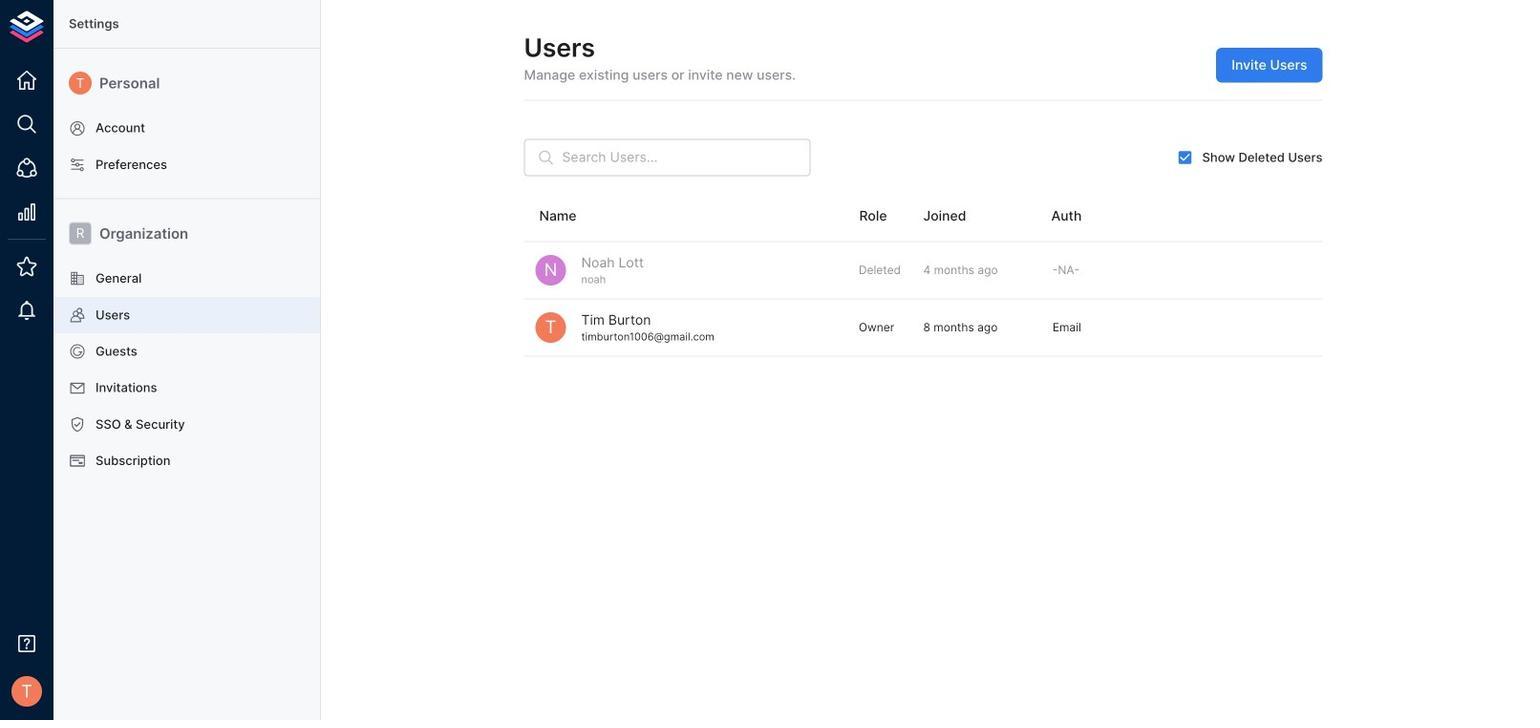 Task type: locate. For each thing, give the bounding box(es) containing it.
Search Users... text field
[[562, 139, 811, 176]]



Task type: vqa. For each thing, say whether or not it's contained in the screenshot.
first the help image from the bottom of the page
no



